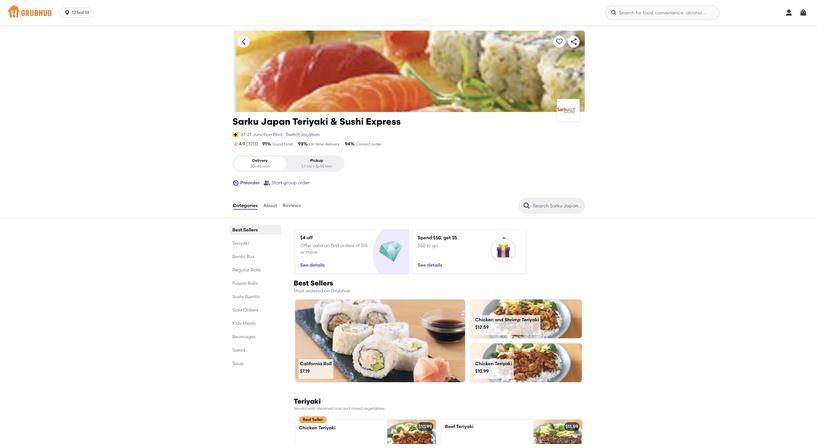 Task type: locate. For each thing, give the bounding box(es) containing it.
min right the 5–15
[[325, 164, 332, 169]]

offer
[[300, 243, 312, 249]]

see
[[300, 263, 309, 268], [418, 263, 426, 268]]

reviews button
[[282, 194, 301, 218]]

box
[[247, 254, 255, 260]]

promo image
[[379, 240, 402, 264]]

sushi
[[340, 116, 364, 127], [232, 295, 244, 300]]

side
[[232, 308, 242, 314]]

see details down the to
[[418, 263, 442, 268]]

soup
[[232, 361, 244, 367]]

$4 off offer valid on first orders of $15 or more.
[[300, 236, 368, 255]]

switch
[[286, 132, 301, 138]]

0 horizontal spatial svg image
[[64, 9, 70, 16]]

2 see details button from the left
[[418, 260, 442, 272]]

0 vertical spatial chicken
[[475, 318, 494, 323]]

1 vertical spatial sellers
[[311, 280, 333, 288]]

california
[[300, 362, 322, 367]]

0 horizontal spatial and
[[343, 407, 350, 412]]

or
[[300, 250, 305, 255]]

$10.99
[[475, 369, 489, 375], [419, 425, 432, 430]]

see details button for offer valid on first orders of $15 or more.
[[300, 260, 325, 272]]

on left first
[[324, 243, 330, 249]]

0 horizontal spatial see details button
[[300, 260, 325, 272]]

pickup 1.7 mi • 5–15 min
[[301, 159, 332, 169]]

ordered
[[306, 289, 323, 294]]

Search for food, convenience, alcohol... search field
[[606, 6, 720, 20]]

caret left icon image
[[240, 38, 247, 46]]

0 horizontal spatial see details
[[300, 263, 325, 268]]

2 see details from the left
[[418, 263, 442, 268]]

best sellers most ordered on grubhub
[[294, 280, 351, 294]]

see details
[[300, 263, 325, 268], [418, 263, 442, 268]]

sellers down categories button
[[243, 228, 258, 233]]

2 see from the left
[[418, 263, 426, 268]]

order right group
[[298, 180, 310, 186]]

0 horizontal spatial svg image
[[232, 180, 239, 187]]

see details down more.
[[300, 263, 325, 268]]

orders
[[243, 308, 258, 314]]

best for best sellers most ordered on grubhub
[[294, 280, 309, 288]]

0 horizontal spatial see
[[300, 263, 309, 268]]

best inside best seller chicken teriyaki
[[303, 418, 311, 423]]

sarku
[[232, 116, 259, 127]]

teriyaki inside teriyaki served with steamed rice and mixed vegetables.
[[294, 398, 321, 406]]

•
[[313, 164, 315, 169]]

2 vertical spatial best
[[303, 418, 311, 423]]

see down or
[[300, 263, 309, 268]]

0 horizontal spatial sushi
[[232, 295, 244, 300]]

bento
[[232, 254, 245, 260]]

on right ordered
[[324, 289, 330, 294]]

1 vertical spatial svg image
[[232, 180, 239, 187]]

sellers inside best sellers most ordered on grubhub
[[311, 280, 333, 288]]

on time delivery
[[309, 142, 340, 147]]

min inside the delivery 30–45 min
[[263, 164, 270, 169]]

123rd st button
[[60, 8, 96, 18]]

1 vertical spatial and
[[343, 407, 350, 412]]

sushi up side
[[232, 295, 244, 300]]

1 horizontal spatial and
[[495, 318, 504, 323]]

good food
[[272, 142, 293, 147]]

on inside $4 off offer valid on first orders of $15 or more.
[[324, 243, 330, 249]]

sellers for best sellers
[[243, 228, 258, 233]]

1 vertical spatial on
[[324, 289, 330, 294]]

chicken
[[475, 318, 494, 323], [475, 362, 494, 367], [299, 426, 317, 431]]

1 see details button from the left
[[300, 260, 325, 272]]

and right rice
[[343, 407, 350, 412]]

sellers for best sellers most ordered on grubhub
[[311, 280, 333, 288]]

kids
[[232, 321, 242, 327]]

junction
[[253, 132, 272, 138]]

on
[[309, 142, 315, 147]]

main navigation navigation
[[0, 0, 817, 25]]

0 horizontal spatial $10.99
[[419, 425, 432, 430]]

1 horizontal spatial $10.99
[[475, 369, 489, 375]]

1 horizontal spatial sellers
[[311, 280, 333, 288]]

1 details from the left
[[310, 263, 325, 268]]

1 horizontal spatial svg image
[[785, 9, 793, 17]]

21
[[247, 132, 251, 138]]

beverages
[[232, 335, 256, 340]]

go
[[432, 243, 438, 249]]

0 vertical spatial sellers
[[243, 228, 258, 233]]

1 vertical spatial chicken
[[475, 362, 494, 367]]

0 horizontal spatial min
[[263, 164, 270, 169]]

svg image inside preorder 'button'
[[232, 180, 239, 187]]

1 see details from the left
[[300, 263, 325, 268]]

time
[[316, 142, 324, 147]]

rolls for fusion rolls
[[248, 281, 258, 287]]

on for off
[[324, 243, 330, 249]]

see down $50
[[418, 263, 426, 268]]

location
[[302, 132, 320, 138]]

meals
[[243, 321, 256, 327]]

order
[[371, 142, 382, 147], [298, 180, 310, 186]]

correct
[[356, 142, 371, 147]]

rolls down box
[[251, 268, 261, 273]]

1 horizontal spatial details
[[427, 263, 442, 268]]

delivery
[[325, 142, 340, 147]]

get
[[443, 236, 451, 241]]

preorder button
[[232, 177, 260, 189]]

japan
[[261, 116, 290, 127]]

served
[[294, 407, 307, 412]]

123rd
[[72, 10, 84, 15]]

details for offer valid on first orders of $15 or more.
[[310, 263, 325, 268]]

best up most
[[294, 280, 309, 288]]

1 horizontal spatial see
[[418, 263, 426, 268]]

rolls
[[251, 268, 261, 273], [248, 281, 258, 287]]

1 horizontal spatial see details
[[418, 263, 442, 268]]

0 vertical spatial and
[[495, 318, 504, 323]]

rolls right fusion
[[248, 281, 258, 287]]

order right "correct"
[[371, 142, 382, 147]]

$4
[[300, 236, 306, 241]]

2 vertical spatial chicken
[[299, 426, 317, 431]]

$15
[[361, 243, 368, 249]]

chicken inside chicken teriyaki $10.99
[[475, 362, 494, 367]]

and
[[495, 318, 504, 323], [343, 407, 350, 412]]

see details button
[[300, 260, 325, 272], [418, 260, 442, 272]]

chicken teriyaki $10.99
[[475, 362, 512, 375]]

0 horizontal spatial order
[[298, 180, 310, 186]]

on inside best sellers most ordered on grubhub
[[324, 289, 330, 294]]

best
[[232, 228, 242, 233], [294, 280, 309, 288], [303, 418, 311, 423]]

0 vertical spatial rolls
[[251, 268, 261, 273]]

1 vertical spatial rolls
[[248, 281, 258, 287]]

2 details from the left
[[427, 263, 442, 268]]

shrimp
[[505, 318, 521, 323]]

$5
[[452, 236, 457, 241]]

of
[[355, 243, 360, 249]]

0 vertical spatial on
[[324, 243, 330, 249]]

details down more.
[[310, 263, 325, 268]]

0 vertical spatial best
[[232, 228, 242, 233]]

see details button down more.
[[300, 260, 325, 272]]

37-21 junction blvd button
[[240, 131, 283, 139]]

on
[[324, 243, 330, 249], [324, 289, 330, 294]]

save this restaurant image
[[555, 38, 563, 46]]

1 horizontal spatial min
[[325, 164, 332, 169]]

chicken inside chicken and shrimp teriyaki $12.59
[[475, 318, 494, 323]]

0 vertical spatial order
[[371, 142, 382, 147]]

sellers up ordered
[[311, 280, 333, 288]]

0 vertical spatial svg image
[[785, 9, 793, 17]]

svg image
[[785, 9, 793, 17], [232, 180, 239, 187]]

best left "seller"
[[303, 418, 311, 423]]

see details button down the to
[[418, 260, 442, 272]]

seller
[[312, 418, 323, 423]]

2 min from the left
[[325, 164, 332, 169]]

91
[[262, 142, 267, 147]]

side orders
[[232, 308, 258, 314]]

1 min from the left
[[263, 164, 270, 169]]

teriyaki
[[292, 116, 328, 127], [232, 241, 249, 247], [522, 318, 539, 323], [495, 362, 512, 367], [294, 398, 321, 406], [456, 425, 474, 430], [318, 426, 336, 431]]

details down go
[[427, 263, 442, 268]]

regular
[[232, 268, 250, 273]]

steamed
[[317, 407, 334, 412]]

about button
[[263, 194, 277, 218]]

fusion
[[232, 281, 247, 287]]

0 vertical spatial $10.99
[[475, 369, 489, 375]]

1 vertical spatial best
[[294, 280, 309, 288]]

0 horizontal spatial details
[[310, 263, 325, 268]]

teriyaki inside chicken and shrimp teriyaki $12.59
[[522, 318, 539, 323]]

teriyaki inside chicken teriyaki $10.99
[[495, 362, 512, 367]]

123rd st
[[72, 10, 89, 15]]

svg image
[[800, 9, 807, 17], [64, 9, 70, 16], [611, 9, 617, 16]]

most
[[294, 289, 304, 294]]

sushi right &
[[340, 116, 364, 127]]

best down categories button
[[232, 228, 242, 233]]

chicken for $12.59
[[475, 318, 494, 323]]

svg image inside 123rd st button
[[64, 9, 70, 16]]

best inside best sellers most ordered on grubhub
[[294, 280, 309, 288]]

and inside chicken and shrimp teriyaki $12.59
[[495, 318, 504, 323]]

min down the "delivery"
[[263, 164, 270, 169]]

37-
[[241, 132, 247, 138]]

1 see from the left
[[300, 263, 309, 268]]

order inside button
[[298, 180, 310, 186]]

and left shrimp at the bottom
[[495, 318, 504, 323]]

fusion rolls
[[232, 281, 258, 287]]

option group
[[232, 156, 344, 172]]

0 horizontal spatial sellers
[[243, 228, 258, 233]]

1 horizontal spatial see details button
[[418, 260, 442, 272]]

0 vertical spatial sushi
[[340, 116, 364, 127]]

1 vertical spatial order
[[298, 180, 310, 186]]

sellers
[[243, 228, 258, 233], [311, 280, 333, 288]]

save this restaurant button
[[553, 36, 565, 48]]

subscription pass image
[[232, 132, 239, 138]]



Task type: vqa. For each thing, say whether or not it's contained in the screenshot.
Chicken inside the Chicken Teriyaki $10.99
yes



Task type: describe. For each thing, give the bounding box(es) containing it.
more.
[[306, 250, 319, 255]]

mi
[[307, 164, 312, 169]]

1 horizontal spatial sushi
[[340, 116, 364, 127]]

orders
[[340, 243, 354, 249]]

share icon image
[[570, 38, 578, 46]]

chicken for $10.99
[[475, 362, 494, 367]]

chicken inside best seller chicken teriyaki
[[299, 426, 317, 431]]

sarku japan teriyaki & sushi express logo image
[[557, 107, 580, 115]]

rolls for regular rolls
[[251, 268, 261, 273]]

best seller chicken teriyaki
[[299, 418, 336, 431]]

see for offer valid on first orders of $15 or more.
[[300, 263, 309, 268]]

burrito
[[245, 295, 260, 300]]

93
[[298, 142, 303, 147]]

see details for $50 to go
[[418, 263, 442, 268]]

best for best sellers
[[232, 228, 242, 233]]

mixed
[[351, 407, 363, 412]]

on for sellers
[[324, 289, 330, 294]]

$50,
[[433, 236, 442, 241]]

details for $50 to go
[[427, 263, 442, 268]]

reviews
[[283, 203, 301, 209]]

blvd
[[273, 132, 283, 138]]

group
[[284, 180, 297, 186]]

see details for offer valid on first orders of $15 or more.
[[300, 263, 325, 268]]

off
[[307, 236, 313, 241]]

94
[[345, 142, 350, 147]]

with
[[308, 407, 316, 412]]

best sellers
[[232, 228, 258, 233]]

pickup
[[310, 159, 323, 163]]

Search Sarku Japan Teriyaki & Sushi Express search field
[[533, 203, 582, 209]]

roll
[[323, 362, 332, 367]]

correct order
[[356, 142, 382, 147]]

sarku japan teriyaki & sushi express
[[232, 116, 401, 127]]

express
[[366, 116, 401, 127]]

(1013)
[[246, 142, 258, 147]]

delivery 30–45 min
[[250, 159, 270, 169]]

regular rolls
[[232, 268, 261, 273]]

to
[[427, 243, 431, 249]]

rice
[[334, 407, 342, 412]]

1 horizontal spatial svg image
[[611, 9, 617, 16]]

food
[[284, 142, 293, 147]]

best for best seller chicken teriyaki
[[303, 418, 311, 423]]

1 vertical spatial $10.99
[[419, 425, 432, 430]]

$50
[[418, 243, 426, 249]]

$12.59
[[475, 325, 489, 331]]

kids meals
[[232, 321, 256, 327]]

spend $50, get $5 $50 to go
[[418, 236, 457, 249]]

1.7
[[301, 164, 306, 169]]

teriyaki inside best seller chicken teriyaki
[[318, 426, 336, 431]]

good
[[272, 142, 283, 147]]

and inside teriyaki served with steamed rice and mixed vegetables.
[[343, 407, 350, 412]]

vegetables.
[[363, 407, 385, 412]]

beef teriyaki image
[[533, 420, 582, 445]]

categories button
[[232, 194, 258, 218]]

&
[[330, 116, 338, 127]]

bento box
[[232, 254, 255, 260]]

search icon image
[[523, 202, 531, 210]]

see for $50 to go
[[418, 263, 426, 268]]

categories
[[233, 203, 258, 209]]

about
[[263, 203, 277, 209]]

first
[[331, 243, 339, 249]]

chicken and shrimp teriyaki $12.59
[[475, 318, 539, 331]]

beef teriyaki
[[445, 425, 474, 430]]

valid
[[313, 243, 323, 249]]

37-21 junction blvd
[[241, 132, 283, 138]]

start group order
[[272, 180, 310, 186]]

sushi burrito
[[232, 295, 260, 300]]

svg image inside main navigation navigation
[[785, 9, 793, 17]]

$11.59
[[566, 425, 578, 430]]

option group containing delivery 30–45 min
[[232, 156, 344, 172]]

30–45
[[250, 164, 262, 169]]

1 vertical spatial sushi
[[232, 295, 244, 300]]

5–15
[[316, 164, 324, 169]]

preorder
[[240, 180, 260, 186]]

chicken teriyaki image
[[387, 420, 436, 445]]

teriyaki served with steamed rice and mixed vegetables.
[[294, 398, 385, 412]]

california roll $7.19
[[300, 362, 332, 375]]

min inside pickup 1.7 mi • 5–15 min
[[325, 164, 332, 169]]

star icon image
[[232, 141, 239, 148]]

delivery
[[252, 159, 268, 163]]

1 horizontal spatial order
[[371, 142, 382, 147]]

4.9
[[239, 142, 245, 147]]

salad
[[232, 348, 245, 354]]

see details button for $50 to go
[[418, 260, 442, 272]]

$7.19
[[300, 369, 310, 375]]

switch location
[[286, 132, 320, 138]]

2 horizontal spatial svg image
[[800, 9, 807, 17]]

spend
[[418, 236, 432, 241]]

st
[[85, 10, 89, 15]]

people icon image
[[264, 180, 270, 187]]

beef
[[445, 425, 455, 430]]

switch location button
[[285, 131, 320, 139]]

$10.99 inside chicken teriyaki $10.99
[[475, 369, 489, 375]]

reward icon image
[[496, 244, 511, 258]]

start group order button
[[264, 177, 310, 189]]



